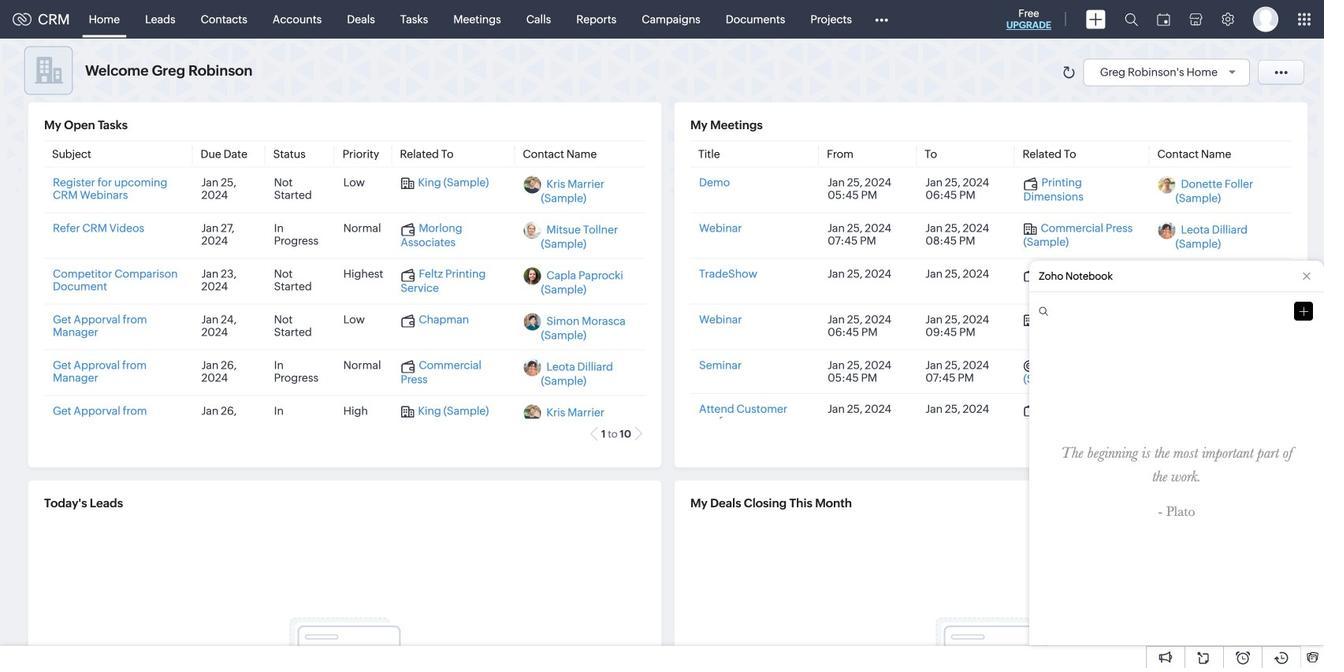 Task type: locate. For each thing, give the bounding box(es) containing it.
create menu image
[[1086, 10, 1106, 29]]

Other Modules field
[[865, 7, 899, 32]]

logo image
[[13, 13, 32, 26]]

profile element
[[1244, 0, 1288, 38]]



Task type: describe. For each thing, give the bounding box(es) containing it.
calendar image
[[1157, 13, 1171, 26]]

profile image
[[1254, 7, 1279, 32]]

search image
[[1125, 13, 1138, 26]]

search element
[[1116, 0, 1148, 39]]

create menu element
[[1077, 0, 1116, 38]]



Task type: vqa. For each thing, say whether or not it's contained in the screenshot.
Calendar image
yes



